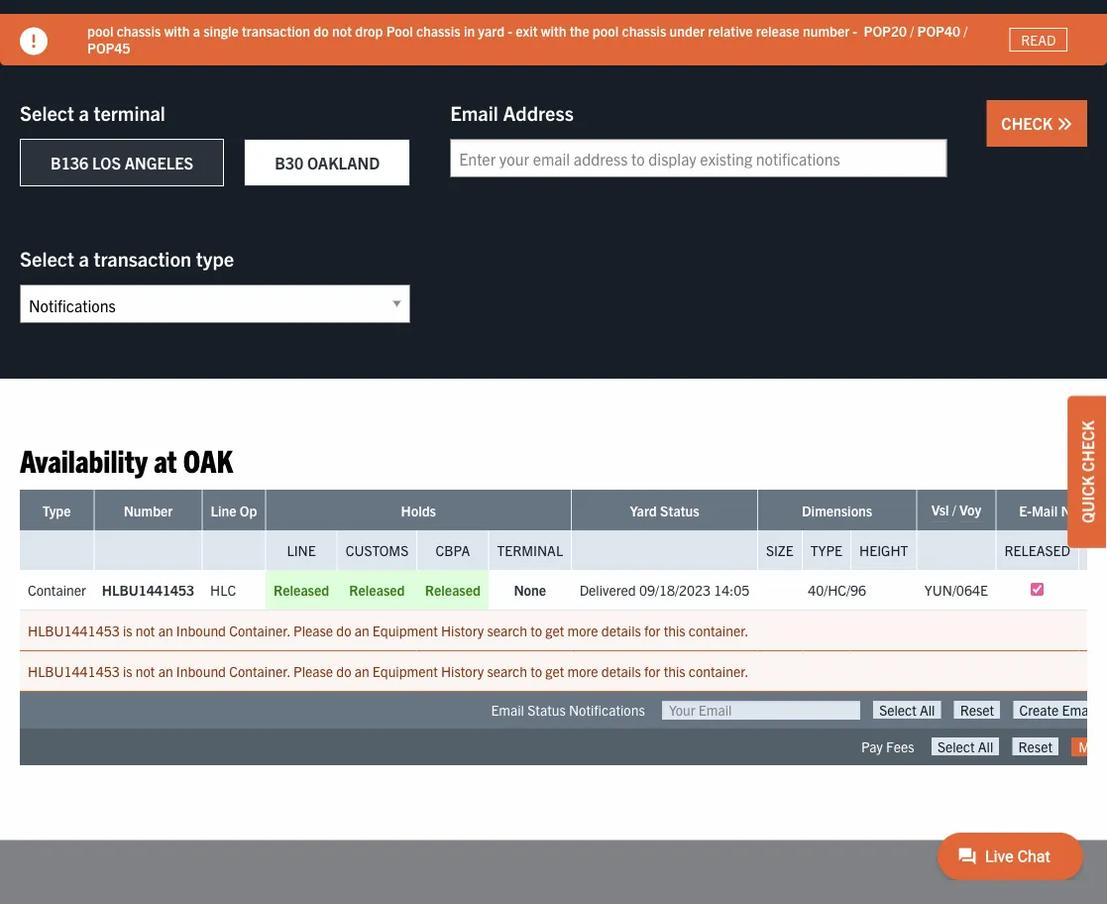 Task type: vqa. For each thing, say whether or not it's contained in the screenshot.
the right "terminal"
no



Task type: describe. For each thing, give the bounding box(es) containing it.
oakland
[[307, 153, 380, 173]]

check button
[[987, 101, 1087, 147]]

make link
[[1072, 737, 1107, 756]]

1 vertical spatial do
[[336, 621, 351, 639]]

1 hlbu1441453 is not an inbound container. please do an equipment history search to get more details for this container. from the top
[[28, 621, 749, 639]]

drop
[[355, 23, 383, 40]]

1 inbound from the top
[[176, 621, 226, 639]]

read link
[[1010, 28, 1068, 52]]

released right the hlc
[[274, 581, 329, 599]]

exit
[[516, 23, 538, 40]]

2 vertical spatial do
[[336, 662, 351, 680]]

09/18/2023
[[639, 581, 711, 599]]

2 pool from the left
[[593, 23, 619, 40]]

2 with from the left
[[541, 23, 567, 40]]

make
[[1079, 737, 1107, 755]]

select a transaction type
[[20, 246, 234, 271]]

2 - from the left
[[853, 23, 857, 40]]

1 horizontal spatial check
[[1077, 420, 1097, 472]]

angeles
[[125, 153, 193, 173]]

solid image
[[1057, 116, 1073, 132]]

2 equipment from the top
[[373, 662, 438, 680]]

e-
[[1019, 501, 1032, 519]]

email for email address
[[450, 100, 498, 125]]

email status notifications
[[491, 701, 645, 719]]

14:05
[[714, 581, 750, 599]]

op
[[240, 501, 257, 519]]

b30 oakland
[[275, 153, 380, 173]]

number
[[124, 501, 173, 519]]

type
[[196, 246, 234, 271]]

read
[[1021, 31, 1056, 49]]

1 vertical spatial hlbu1441453
[[28, 621, 120, 639]]

b136
[[51, 153, 88, 173]]

Email Address email field
[[450, 139, 947, 178]]

line for line op
[[211, 501, 237, 519]]

select a terminal
[[20, 100, 165, 125]]

pay fees
[[861, 737, 915, 755]]

check inside button
[[1002, 113, 1057, 133]]

1 vertical spatial not
[[136, 621, 155, 639]]

los
[[92, 153, 121, 173]]

2 get from the top
[[546, 662, 564, 680]]

Your Email email field
[[662, 701, 860, 720]]

3 chassis from the left
[[622, 23, 666, 40]]

container
[[28, 581, 86, 599]]

released down mail
[[1005, 541, 1070, 559]]

0 horizontal spatial /
[[910, 23, 914, 40]]

1 vertical spatial transaction
[[94, 246, 191, 271]]

2 horizontal spatial /
[[964, 23, 968, 40]]

fees
[[886, 737, 915, 755]]

pop45
[[87, 39, 130, 57]]

out
[[1087, 541, 1107, 559]]

2 container. from the top
[[689, 662, 749, 680]]

b136 los angeles
[[51, 153, 193, 173]]

released down customs
[[349, 581, 405, 599]]

delivered
[[580, 581, 636, 599]]

quick
[[1077, 476, 1097, 523]]

the
[[570, 23, 589, 40]]

line for line
[[287, 541, 316, 559]]

1 history from the top
[[441, 621, 484, 639]]

yard status
[[630, 501, 699, 519]]

not inside pool chassis with a single transaction  do not drop pool chassis in yard -  exit with the pool chassis under relative release number -  pop20 / pop40 / pop45
[[332, 23, 352, 40]]

in
[[464, 23, 475, 40]]

voy
[[960, 500, 981, 518]]

pop20
[[864, 23, 907, 40]]

2 is from the top
[[123, 662, 132, 680]]

40/hc/96
[[808, 581, 866, 599]]

pool
[[386, 23, 413, 40]]

single
[[203, 23, 239, 40]]

a for transaction
[[79, 246, 89, 271]]

do inside pool chassis with a single transaction  do not drop pool chassis in yard -  exit with the pool chassis under relative release number -  pop20 / pop40 / pop45
[[313, 23, 329, 40]]

holds
[[401, 501, 436, 519]]

under
[[670, 23, 705, 40]]

1 get from the top
[[546, 621, 564, 639]]

select for select a transaction type
[[20, 246, 74, 271]]

1 horizontal spatial type
[[811, 541, 843, 559]]

2 hlbu1441453 is not an inbound container. please do an equipment history search to get more details for this container. from the top
[[28, 662, 749, 680]]

address
[[503, 100, 574, 125]]

relative
[[708, 23, 753, 40]]



Task type: locate. For each thing, give the bounding box(es) containing it.
0 vertical spatial type
[[42, 501, 71, 519]]

to up email status notifications
[[531, 662, 542, 680]]

0 vertical spatial container.
[[689, 621, 749, 639]]

yard
[[630, 501, 657, 519]]

transaction inside pool chassis with a single transaction  do not drop pool chassis in yard -  exit with the pool chassis under relative release number -  pop20 / pop40 / pop45
[[242, 23, 310, 40]]

1 vertical spatial search
[[487, 662, 527, 680]]

check
[[1002, 113, 1057, 133], [1077, 420, 1097, 472]]

is
[[123, 621, 132, 639], [123, 662, 132, 680]]

0 vertical spatial select
[[20, 100, 74, 125]]

0 vertical spatial not
[[332, 23, 352, 40]]

pool
[[87, 23, 113, 40], [593, 23, 619, 40]]

pool chassis with a single transaction  do not drop pool chassis in yard -  exit with the pool chassis under relative release number -  pop20 / pop40 / pop45
[[87, 23, 968, 57]]

delivered 09/18/2023 14:05
[[580, 581, 750, 599]]

cbpa
[[436, 541, 470, 559]]

chassis up "terminal"
[[117, 23, 161, 40]]

vsl
[[931, 500, 949, 518]]

release
[[756, 23, 800, 40]]

select up the b136
[[20, 100, 74, 125]]

b30
[[275, 153, 304, 173]]

chassis
[[117, 23, 161, 40], [416, 23, 461, 40], [622, 23, 666, 40]]

2 search from the top
[[487, 662, 527, 680]]

customs
[[346, 541, 409, 559]]

0 vertical spatial inbound
[[176, 621, 226, 639]]

container.
[[229, 621, 290, 639], [229, 662, 290, 680]]

for up notifications
[[644, 662, 661, 680]]

with left the
[[541, 23, 567, 40]]

1 details from the top
[[602, 621, 641, 639]]

0 horizontal spatial check
[[1002, 113, 1057, 133]]

mail
[[1032, 501, 1058, 519]]

0 vertical spatial for
[[644, 621, 661, 639]]

dimensions
[[802, 501, 873, 519]]

none
[[514, 581, 546, 599]]

0 horizontal spatial -
[[508, 23, 512, 40]]

1 vertical spatial please
[[293, 662, 333, 680]]

line
[[211, 501, 237, 519], [287, 541, 316, 559]]

2 vertical spatial hlbu1441453
[[28, 662, 120, 680]]

do
[[313, 23, 329, 40], [336, 621, 351, 639], [336, 662, 351, 680]]

1 vertical spatial history
[[441, 662, 484, 680]]

1 horizontal spatial status
[[660, 501, 699, 519]]

pop40
[[917, 23, 961, 40]]

1 with from the left
[[164, 23, 190, 40]]

line left the op
[[211, 501, 237, 519]]

0 vertical spatial email
[[450, 100, 498, 125]]

for
[[644, 621, 661, 639], [644, 662, 661, 680]]

0 horizontal spatial status
[[527, 701, 566, 719]]

status for email
[[527, 701, 566, 719]]

type down availability
[[42, 501, 71, 519]]

1 vertical spatial status
[[527, 701, 566, 719]]

2 history from the top
[[441, 662, 484, 680]]

0 horizontal spatial transaction
[[94, 246, 191, 271]]

search
[[487, 621, 527, 639], [487, 662, 527, 680]]

1 vertical spatial this
[[664, 662, 686, 680]]

terminal
[[94, 100, 165, 125]]

released down cbpa
[[425, 581, 481, 599]]

details up notifications
[[602, 662, 641, 680]]

0 vertical spatial do
[[313, 23, 329, 40]]

transaction left type
[[94, 246, 191, 271]]

this
[[664, 621, 686, 639], [664, 662, 686, 680]]

at
[[154, 441, 177, 479]]

to down none
[[531, 621, 542, 639]]

0 vertical spatial status
[[660, 501, 699, 519]]

inbound
[[176, 621, 226, 639], [176, 662, 226, 680]]

1 horizontal spatial /
[[952, 500, 956, 518]]

pool right solid icon
[[87, 23, 113, 40]]

transaction
[[242, 23, 310, 40], [94, 246, 191, 271]]

0 horizontal spatial chassis
[[117, 23, 161, 40]]

1 search from the top
[[487, 621, 527, 639]]

- right number
[[853, 23, 857, 40]]

status for yard
[[660, 501, 699, 519]]

quick check link
[[1068, 396, 1107, 548]]

container.
[[689, 621, 749, 639], [689, 662, 749, 680]]

a left "terminal"
[[79, 100, 89, 125]]

vsl / voy
[[931, 500, 981, 518]]

notifica
[[1061, 501, 1107, 519]]

a inside pool chassis with a single transaction  do not drop pool chassis in yard -  exit with the pool chassis under relative release number -  pop20 / pop40 / pop45
[[193, 23, 200, 40]]

2 please from the top
[[293, 662, 333, 680]]

footer
[[0, 841, 1107, 904]]

availability
[[20, 441, 148, 479]]

please
[[293, 621, 333, 639], [293, 662, 333, 680]]

an
[[158, 621, 173, 639], [355, 621, 369, 639], [158, 662, 173, 680], [355, 662, 369, 680]]

1 vertical spatial email
[[491, 701, 524, 719]]

1 is from the top
[[123, 621, 132, 639]]

0 vertical spatial hlbu1441453
[[102, 581, 194, 599]]

height
[[859, 541, 908, 559]]

1 chassis from the left
[[117, 23, 161, 40]]

details
[[602, 621, 641, 639], [602, 662, 641, 680]]

2 details from the top
[[602, 662, 641, 680]]

pool right the
[[593, 23, 619, 40]]

0 horizontal spatial line
[[211, 501, 237, 519]]

1 vertical spatial a
[[79, 100, 89, 125]]

number
[[803, 23, 850, 40]]

history
[[441, 621, 484, 639], [441, 662, 484, 680]]

notifications
[[569, 701, 645, 719]]

1 vertical spatial details
[[602, 662, 641, 680]]

0 horizontal spatial pool
[[87, 23, 113, 40]]

0 vertical spatial get
[[546, 621, 564, 639]]

check up quick
[[1077, 420, 1097, 472]]

1 this from the top
[[664, 621, 686, 639]]

1 horizontal spatial line
[[287, 541, 316, 559]]

line op
[[211, 501, 257, 519]]

/ right pop40 at the top right of the page
[[964, 23, 968, 40]]

0 vertical spatial this
[[664, 621, 686, 639]]

email address
[[450, 100, 574, 125]]

more
[[568, 621, 598, 639], [568, 662, 598, 680]]

1 vertical spatial check
[[1077, 420, 1097, 472]]

search down none
[[487, 621, 527, 639]]

e-mail notifica
[[1019, 501, 1107, 519]]

select down the b136
[[20, 246, 74, 271]]

not
[[332, 23, 352, 40], [136, 621, 155, 639], [136, 662, 155, 680]]

- left exit
[[508, 23, 512, 40]]

1 container. from the top
[[689, 621, 749, 639]]

1 please from the top
[[293, 621, 333, 639]]

yard
[[478, 23, 505, 40]]

1 horizontal spatial -
[[853, 23, 857, 40]]

1 horizontal spatial transaction
[[242, 23, 310, 40]]

2 more from the top
[[568, 662, 598, 680]]

0 vertical spatial details
[[602, 621, 641, 639]]

1 vertical spatial equipment
[[373, 662, 438, 680]]

0 vertical spatial check
[[1002, 113, 1057, 133]]

1 vertical spatial container.
[[229, 662, 290, 680]]

select for select a terminal
[[20, 100, 74, 125]]

1 vertical spatial more
[[568, 662, 598, 680]]

with left single
[[164, 23, 190, 40]]

a for terminal
[[79, 100, 89, 125]]

check down read
[[1002, 113, 1057, 133]]

2 vertical spatial not
[[136, 662, 155, 680]]

availability at oak
[[20, 441, 233, 479]]

0 vertical spatial search
[[487, 621, 527, 639]]

a down the b136
[[79, 246, 89, 271]]

2 horizontal spatial chassis
[[622, 23, 666, 40]]

status right yard
[[660, 501, 699, 519]]

1 vertical spatial type
[[811, 541, 843, 559]]

1 horizontal spatial pool
[[593, 23, 619, 40]]

for down delivered 09/18/2023 14:05
[[644, 621, 661, 639]]

0 vertical spatial equipment
[[373, 621, 438, 639]]

1 vertical spatial line
[[287, 541, 316, 559]]

chassis left in
[[416, 23, 461, 40]]

1 for from the top
[[644, 621, 661, 639]]

equipment
[[373, 621, 438, 639], [373, 662, 438, 680]]

hlc
[[210, 581, 236, 599]]

/ right pop20
[[910, 23, 914, 40]]

transaction right single
[[242, 23, 310, 40]]

0 vertical spatial transaction
[[242, 23, 310, 40]]

2 this from the top
[[664, 662, 686, 680]]

select
[[20, 100, 74, 125], [20, 246, 74, 271]]

a left single
[[193, 23, 200, 40]]

/ right vsl
[[952, 500, 956, 518]]

0 vertical spatial to
[[531, 621, 542, 639]]

1 vertical spatial for
[[644, 662, 661, 680]]

get down none
[[546, 621, 564, 639]]

2 vertical spatial a
[[79, 246, 89, 271]]

2 select from the top
[[20, 246, 74, 271]]

details down delivered
[[602, 621, 641, 639]]

1 vertical spatial is
[[123, 662, 132, 680]]

pay
[[861, 737, 883, 755]]

1 vertical spatial select
[[20, 246, 74, 271]]

type up 40/hc/96 on the bottom of page
[[811, 541, 843, 559]]

0 horizontal spatial type
[[42, 501, 71, 519]]

2 container. from the top
[[229, 662, 290, 680]]

solid image
[[20, 28, 48, 56]]

0 vertical spatial please
[[293, 621, 333, 639]]

size
[[766, 541, 794, 559]]

a
[[193, 23, 200, 40], [79, 100, 89, 125], [79, 246, 89, 271]]

0 vertical spatial more
[[568, 621, 598, 639]]

0 vertical spatial a
[[193, 23, 200, 40]]

oak
[[183, 441, 233, 479]]

1 pool from the left
[[87, 23, 113, 40]]

email
[[450, 100, 498, 125], [491, 701, 524, 719]]

terminal
[[497, 541, 563, 559]]

1 select from the top
[[20, 100, 74, 125]]

chassis left under
[[622, 23, 666, 40]]

hlbu1441453
[[102, 581, 194, 599], [28, 621, 120, 639], [28, 662, 120, 680]]

1 equipment from the top
[[373, 621, 438, 639]]

1 vertical spatial get
[[546, 662, 564, 680]]

email for email status notifications
[[491, 701, 524, 719]]

0 vertical spatial is
[[123, 621, 132, 639]]

1 to from the top
[[531, 621, 542, 639]]

1 horizontal spatial chassis
[[416, 23, 461, 40]]

1 vertical spatial inbound
[[176, 662, 226, 680]]

more up email status notifications
[[568, 662, 598, 680]]

2 for from the top
[[644, 662, 661, 680]]

0 vertical spatial history
[[441, 621, 484, 639]]

1 container. from the top
[[229, 621, 290, 639]]

line left customs
[[287, 541, 316, 559]]

/
[[910, 23, 914, 40], [964, 23, 968, 40], [952, 500, 956, 518]]

to
[[531, 621, 542, 639], [531, 662, 542, 680]]

1 vertical spatial to
[[531, 662, 542, 680]]

released
[[1005, 541, 1070, 559], [274, 581, 329, 599], [349, 581, 405, 599], [425, 581, 481, 599]]

container. up the your email email field
[[689, 662, 749, 680]]

more down delivered
[[568, 621, 598, 639]]

search up email status notifications
[[487, 662, 527, 680]]

yun/064e
[[925, 581, 988, 599]]

0 vertical spatial line
[[211, 501, 237, 519]]

None checkbox
[[1031, 583, 1044, 596]]

0 horizontal spatial with
[[164, 23, 190, 40]]

1 vertical spatial container.
[[689, 662, 749, 680]]

quick check
[[1077, 420, 1097, 523]]

container. down 14:05
[[689, 621, 749, 639]]

get up email status notifications
[[546, 662, 564, 680]]

get
[[546, 621, 564, 639], [546, 662, 564, 680]]

2 inbound from the top
[[176, 662, 226, 680]]

hlbu1441453 is not an inbound container. please do an equipment history search to get more details for this container.
[[28, 621, 749, 639], [28, 662, 749, 680]]

2 to from the top
[[531, 662, 542, 680]]

type
[[42, 501, 71, 519], [811, 541, 843, 559]]

0 vertical spatial container.
[[229, 621, 290, 639]]

2 chassis from the left
[[416, 23, 461, 40]]

1 vertical spatial hlbu1441453 is not an inbound container. please do an equipment history search to get more details for this container.
[[28, 662, 749, 680]]

1 - from the left
[[508, 23, 512, 40]]

None button
[[873, 701, 941, 719], [954, 701, 1000, 719], [1013, 701, 1107, 719], [932, 737, 999, 755], [1013, 737, 1059, 755], [873, 701, 941, 719], [954, 701, 1000, 719], [1013, 701, 1107, 719], [932, 737, 999, 755], [1013, 737, 1059, 755]]

0 vertical spatial hlbu1441453 is not an inbound container. please do an equipment history search to get more details for this container.
[[28, 621, 749, 639]]

1 more from the top
[[568, 621, 598, 639]]

1 horizontal spatial with
[[541, 23, 567, 40]]

status left notifications
[[527, 701, 566, 719]]



